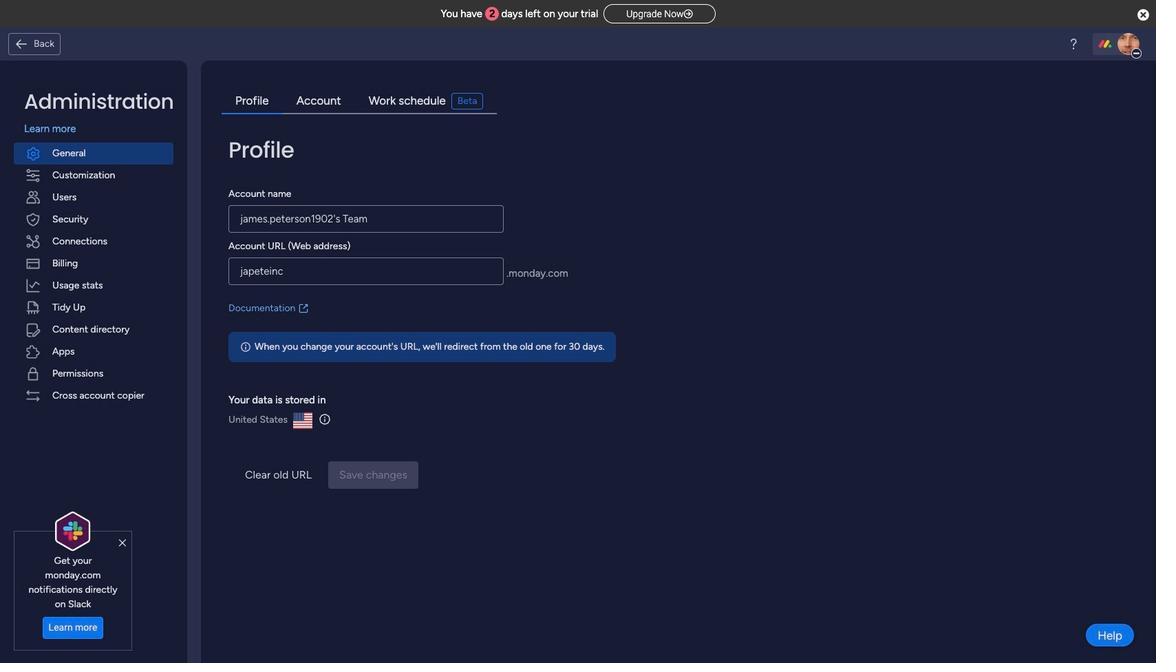 Task type: describe. For each thing, give the bounding box(es) containing it.
dapulse close image
[[1138, 8, 1150, 22]]

back to workspace image
[[14, 37, 28, 51]]

help image
[[1067, 37, 1081, 51]]

dapulse rightstroke image
[[684, 9, 693, 19]]



Task type: vqa. For each thing, say whether or not it's contained in the screenshot.
quick search results list box
no



Task type: locate. For each thing, give the bounding box(es) containing it.
None text field
[[229, 205, 504, 233]]

dapulse x slim image
[[119, 537, 126, 549]]

None text field
[[229, 258, 504, 285]]

james peterson image
[[1118, 33, 1140, 55]]



